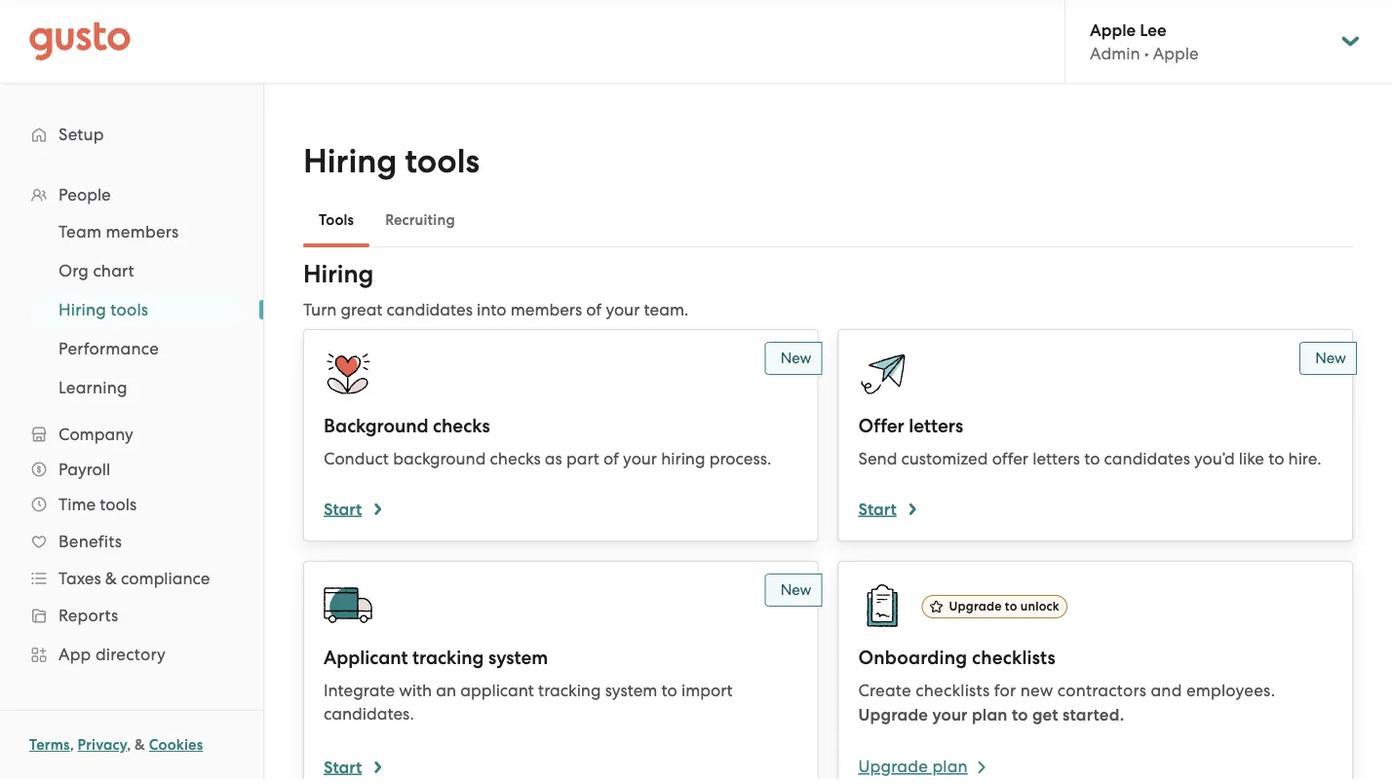 Task type: locate. For each thing, give the bounding box(es) containing it.
checklists up 'for'
[[972, 647, 1056, 670]]

tools
[[405, 142, 480, 181], [110, 300, 148, 320], [100, 495, 137, 515]]

& left cookies button
[[135, 737, 145, 755]]

for
[[994, 681, 1016, 701]]

, left cookies button
[[127, 737, 131, 755]]

1 , from the left
[[70, 737, 74, 755]]

1 vertical spatial candidates
[[1104, 449, 1190, 469]]

team
[[58, 222, 102, 242]]

your down onboarding checklists
[[932, 705, 968, 725]]

checklists for create
[[916, 681, 990, 701]]

turn great candidates into members of your team.
[[303, 300, 689, 320]]

0 vertical spatial of
[[586, 300, 602, 320]]

2 list from the top
[[0, 213, 263, 408]]

0 horizontal spatial ,
[[70, 737, 74, 755]]

2 vertical spatial your
[[932, 705, 968, 725]]

part
[[566, 449, 599, 469]]

checklists inside create checklists for new contractors and employees. upgrade your plan to get started.
[[916, 681, 990, 701]]

onboarding
[[858, 647, 967, 670]]

hiring tools
[[303, 142, 480, 181], [58, 300, 148, 320]]

start down the conduct
[[324, 500, 362, 520]]

1 vertical spatial members
[[511, 300, 582, 320]]

members down people dropdown button
[[106, 222, 179, 242]]

background
[[393, 449, 486, 469]]

checklists down onboarding checklists
[[916, 681, 990, 701]]

tools button
[[303, 197, 370, 244]]

to left get
[[1012, 705, 1028, 725]]

your left hiring
[[623, 449, 657, 469]]

create checklists for new contractors and employees. upgrade your plan to get started.
[[858, 681, 1275, 725]]

, left the privacy link
[[70, 737, 74, 755]]

of left team.
[[586, 300, 602, 320]]

to left import
[[662, 681, 677, 701]]

1 vertical spatial upgrade
[[858, 705, 928, 725]]

,
[[70, 737, 74, 755], [127, 737, 131, 755]]

1 vertical spatial your
[[623, 449, 657, 469]]

onboarding checklists
[[858, 647, 1056, 670]]

start down the candidates.
[[324, 758, 362, 778]]

company
[[58, 425, 133, 445]]

to right offer at the bottom
[[1084, 449, 1100, 469]]

system
[[488, 647, 548, 670], [605, 681, 657, 701]]

turn
[[303, 300, 337, 320]]

hiring tools up performance
[[58, 300, 148, 320]]

1 horizontal spatial hiring tools
[[303, 142, 480, 181]]

list
[[0, 177, 263, 780], [0, 213, 263, 408]]

cookies
[[149, 737, 203, 755]]

0 horizontal spatial of
[[586, 300, 602, 320]]

tracking
[[412, 647, 484, 670], [538, 681, 601, 701]]

chart
[[93, 261, 134, 281]]

1 vertical spatial hiring
[[303, 260, 374, 290]]

0 horizontal spatial system
[[488, 647, 548, 670]]

applicant
[[324, 647, 408, 670]]

started.
[[1063, 705, 1124, 725]]

start for offer letters
[[858, 500, 897, 520]]

privacy link
[[78, 737, 127, 755]]

0 horizontal spatial tracking
[[412, 647, 484, 670]]

0 vertical spatial your
[[606, 300, 640, 320]]

members inside team members link
[[106, 222, 179, 242]]

team.
[[644, 300, 689, 320]]

0 vertical spatial &
[[105, 569, 117, 589]]

2 vertical spatial tools
[[100, 495, 137, 515]]

candidates left you'd
[[1104, 449, 1190, 469]]

hiring inside gusto navigation element
[[58, 300, 106, 320]]

hiring tools tab list
[[303, 193, 1353, 248]]

system left import
[[605, 681, 657, 701]]

checks left as
[[490, 449, 541, 469]]

1 horizontal spatial letters
[[1033, 449, 1080, 469]]

hiring tools inside hiring tools link
[[58, 300, 148, 320]]

1 horizontal spatial candidates
[[1104, 449, 1190, 469]]

of right part on the left of page
[[603, 449, 619, 469]]

new
[[781, 350, 812, 367], [1315, 350, 1346, 367], [781, 582, 812, 599]]

0 horizontal spatial members
[[106, 222, 179, 242]]

taxes & compliance
[[58, 569, 210, 589]]

new
[[1020, 681, 1053, 701]]

of for part
[[603, 449, 619, 469]]

your left team.
[[606, 300, 640, 320]]

recruiting button
[[370, 197, 471, 244]]

1 vertical spatial plan
[[932, 758, 968, 777]]

benefits
[[58, 532, 122, 552]]

1 vertical spatial hiring tools
[[58, 300, 148, 320]]

candidates
[[387, 300, 473, 320], [1104, 449, 1190, 469]]

apple right •
[[1153, 44, 1199, 63]]

0 horizontal spatial letters
[[909, 415, 963, 438]]

apple up admin
[[1090, 20, 1136, 40]]

checks up the background
[[433, 415, 490, 438]]

0 vertical spatial candidates
[[387, 300, 473, 320]]

hire.
[[1288, 449, 1322, 469]]

letters up customized on the right
[[909, 415, 963, 438]]

0 vertical spatial checklists
[[972, 647, 1056, 670]]

into
[[477, 300, 506, 320]]

tracking up an
[[412, 647, 484, 670]]

apple
[[1090, 20, 1136, 40], [1153, 44, 1199, 63]]

new for background checks
[[781, 350, 812, 367]]

hiring up tools
[[303, 142, 397, 181]]

to
[[1084, 449, 1100, 469], [1269, 449, 1284, 469], [1005, 599, 1017, 615], [662, 681, 677, 701], [1012, 705, 1028, 725]]

tools up recruiting button at left
[[405, 142, 480, 181]]

checklists
[[972, 647, 1056, 670], [916, 681, 990, 701]]

org chart link
[[35, 253, 244, 289]]

recruiting
[[385, 212, 455, 229]]

candidates left into
[[387, 300, 473, 320]]

tools up performance link
[[110, 300, 148, 320]]

0 horizontal spatial candidates
[[387, 300, 473, 320]]

letters right offer at the bottom
[[1033, 449, 1080, 469]]

your
[[606, 300, 640, 320], [623, 449, 657, 469], [932, 705, 968, 725]]

1 horizontal spatial system
[[605, 681, 657, 701]]

&
[[105, 569, 117, 589], [135, 737, 145, 755]]

2 vertical spatial upgrade
[[858, 758, 928, 777]]

0 vertical spatial hiring
[[303, 142, 397, 181]]

1 vertical spatial apple
[[1153, 44, 1199, 63]]

app directory link
[[19, 638, 244, 673]]

an
[[436, 681, 456, 701]]

members right into
[[511, 300, 582, 320]]

taxes
[[58, 569, 101, 589]]

hiring up the turn at the top left of the page
[[303, 260, 374, 290]]

offer letters
[[858, 415, 963, 438]]

& right taxes
[[105, 569, 117, 589]]

process.
[[709, 449, 772, 469]]

org
[[58, 261, 89, 281]]

0 horizontal spatial apple
[[1090, 20, 1136, 40]]

hiring down org
[[58, 300, 106, 320]]

1 vertical spatial &
[[135, 737, 145, 755]]

system up the applicant
[[488, 647, 548, 670]]

1 horizontal spatial ,
[[127, 737, 131, 755]]

0 vertical spatial plan
[[972, 705, 1008, 725]]

tools down payroll dropdown button
[[100, 495, 137, 515]]

time tools button
[[19, 487, 244, 523]]

letters
[[909, 415, 963, 438], [1033, 449, 1080, 469]]

0 vertical spatial upgrade
[[949, 599, 1002, 615]]

of for members
[[586, 300, 602, 320]]

0 horizontal spatial &
[[105, 569, 117, 589]]

plan
[[972, 705, 1008, 725], [932, 758, 968, 777]]

0 vertical spatial hiring tools
[[303, 142, 480, 181]]

hiring tools up recruiting button at left
[[303, 142, 480, 181]]

upgrade
[[949, 599, 1002, 615], [858, 705, 928, 725], [858, 758, 928, 777]]

directory
[[95, 645, 166, 665]]

1 vertical spatial of
[[603, 449, 619, 469]]

0 vertical spatial tracking
[[412, 647, 484, 670]]

checks
[[433, 415, 490, 438], [490, 449, 541, 469]]

1 horizontal spatial apple
[[1153, 44, 1199, 63]]

integrate
[[324, 681, 395, 701]]

0 vertical spatial letters
[[909, 415, 963, 438]]

1 horizontal spatial tracking
[[538, 681, 601, 701]]

1 vertical spatial tracking
[[538, 681, 601, 701]]

1 horizontal spatial plan
[[972, 705, 1008, 725]]

of
[[586, 300, 602, 320], [603, 449, 619, 469]]

0 horizontal spatial plan
[[932, 758, 968, 777]]

start
[[324, 500, 362, 520], [858, 500, 897, 520], [324, 758, 362, 778]]

1 vertical spatial checklists
[[916, 681, 990, 701]]

tracking right the applicant
[[538, 681, 601, 701]]

0 horizontal spatial hiring tools
[[58, 300, 148, 320]]

0 vertical spatial members
[[106, 222, 179, 242]]

employees.
[[1186, 681, 1275, 701]]

1 horizontal spatial of
[[603, 449, 619, 469]]

create
[[858, 681, 911, 701]]

reports
[[58, 606, 118, 626]]

2 vertical spatial hiring
[[58, 300, 106, 320]]

to inside create checklists for new contractors and employees. upgrade your plan to get started.
[[1012, 705, 1028, 725]]

benefits link
[[19, 525, 244, 560]]

start down send at the bottom of page
[[858, 500, 897, 520]]

upgrade for upgrade plan
[[858, 758, 928, 777]]

1 list from the top
[[0, 177, 263, 780]]

home image
[[29, 22, 131, 61]]

1 vertical spatial system
[[605, 681, 657, 701]]

& inside dropdown button
[[105, 569, 117, 589]]

tools
[[319, 212, 354, 229]]

start for background checks
[[324, 500, 362, 520]]



Task type: describe. For each thing, give the bounding box(es) containing it.
org chart
[[58, 261, 134, 281]]

learning
[[58, 378, 127, 398]]

1 vertical spatial letters
[[1033, 449, 1080, 469]]

app
[[58, 645, 91, 665]]

0 vertical spatial checks
[[433, 415, 490, 438]]

payroll
[[58, 460, 110, 480]]

upgrade to unlock
[[949, 599, 1060, 615]]

0 vertical spatial system
[[488, 647, 548, 670]]

background checks
[[324, 415, 490, 438]]

terms link
[[29, 737, 70, 755]]

plan inside create checklists for new contractors and employees. upgrade your plan to get started.
[[972, 705, 1008, 725]]

applicant
[[460, 681, 534, 701]]

offer
[[858, 415, 904, 438]]

setup link
[[19, 117, 244, 152]]

reports link
[[19, 599, 244, 634]]

your for hiring
[[623, 449, 657, 469]]

upgrade inside create checklists for new contractors and employees. upgrade your plan to get started.
[[858, 705, 928, 725]]

as
[[545, 449, 562, 469]]

tools inside dropdown button
[[100, 495, 137, 515]]

1 horizontal spatial &
[[135, 737, 145, 755]]

your for team.
[[606, 300, 640, 320]]

learning link
[[35, 370, 244, 406]]

get
[[1032, 705, 1058, 725]]

with
[[399, 681, 432, 701]]

0 vertical spatial tools
[[405, 142, 480, 181]]

integrate with an applicant tracking system to import candidates.
[[324, 681, 733, 724]]

new for applicant tracking system
[[781, 582, 812, 599]]

company button
[[19, 417, 244, 452]]

contractors
[[1058, 681, 1147, 701]]

great
[[341, 300, 383, 320]]

hiring
[[661, 449, 705, 469]]

checklists for onboarding
[[972, 647, 1056, 670]]

new for offer letters
[[1315, 350, 1346, 367]]

apple lee admin • apple
[[1090, 20, 1199, 63]]

to inside integrate with an applicant tracking system to import candidates.
[[662, 681, 677, 701]]

like
[[1239, 449, 1264, 469]]

admin
[[1090, 44, 1140, 63]]

terms
[[29, 737, 70, 755]]

background
[[324, 415, 428, 438]]

hiring tools link
[[35, 292, 244, 328]]

performance link
[[35, 331, 244, 367]]

time
[[58, 495, 96, 515]]

and
[[1151, 681, 1182, 701]]

people button
[[19, 177, 244, 213]]

taxes & compliance button
[[19, 562, 244, 597]]

list containing team members
[[0, 213, 263, 408]]

send customized offer letters to candidates you'd like to hire.
[[858, 449, 1322, 469]]

offer
[[992, 449, 1029, 469]]

to left unlock
[[1005, 599, 1017, 615]]

tracking inside integrate with an applicant tracking system to import candidates.
[[538, 681, 601, 701]]

cookies button
[[149, 734, 203, 758]]

payroll button
[[19, 452, 244, 487]]

unlock
[[1020, 599, 1060, 615]]

compliance
[[121, 569, 210, 589]]

terms , privacy , & cookies
[[29, 737, 203, 755]]

1 horizontal spatial members
[[511, 300, 582, 320]]

privacy
[[78, 737, 127, 755]]

1 vertical spatial tools
[[110, 300, 148, 320]]

team members link
[[35, 214, 244, 250]]

applicant tracking system
[[324, 647, 548, 670]]

import
[[681, 681, 733, 701]]

people
[[58, 185, 111, 205]]

upgrade for upgrade to unlock
[[949, 599, 1002, 615]]

system inside integrate with an applicant tracking system to import candidates.
[[605, 681, 657, 701]]

start for applicant tracking system
[[324, 758, 362, 778]]

2 , from the left
[[127, 737, 131, 755]]

time tools
[[58, 495, 137, 515]]

list containing people
[[0, 177, 263, 780]]

candidates.
[[324, 705, 414, 724]]

gusto navigation element
[[0, 84, 263, 780]]

•
[[1144, 44, 1149, 63]]

team members
[[58, 222, 179, 242]]

your inside create checklists for new contractors and employees. upgrade your plan to get started.
[[932, 705, 968, 725]]

you'd
[[1194, 449, 1235, 469]]

app directory
[[58, 645, 166, 665]]

conduct background checks as part of your hiring process.
[[324, 449, 772, 469]]

send
[[858, 449, 897, 469]]

setup
[[58, 125, 104, 144]]

lee
[[1140, 20, 1167, 40]]

conduct
[[324, 449, 389, 469]]

customized
[[901, 449, 988, 469]]

upgrade plan
[[858, 758, 968, 777]]

0 vertical spatial apple
[[1090, 20, 1136, 40]]

to right like
[[1269, 449, 1284, 469]]

performance
[[58, 339, 159, 359]]

1 vertical spatial checks
[[490, 449, 541, 469]]



Task type: vqa. For each thing, say whether or not it's contained in the screenshot.
Peterson
no



